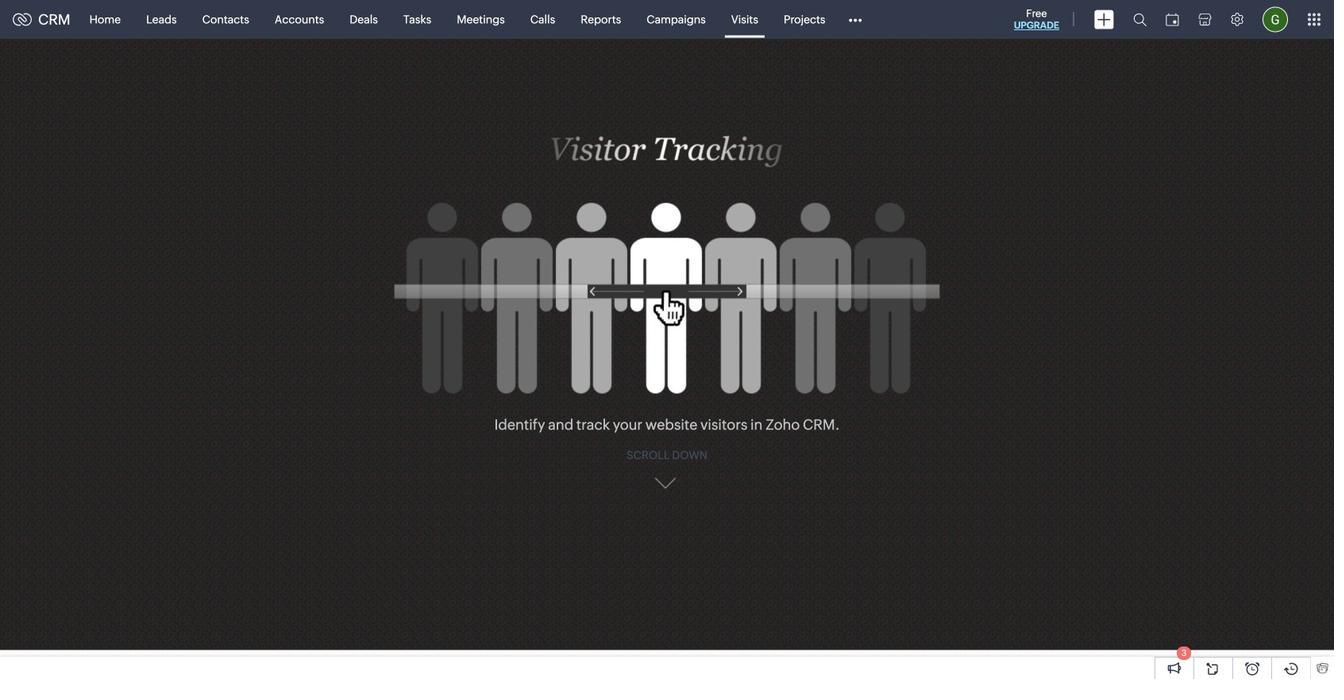Task type: locate. For each thing, give the bounding box(es) containing it.
logo image
[[13, 13, 32, 26]]

search image
[[1133, 13, 1147, 26]]

profile element
[[1253, 0, 1298, 39]]

create menu image
[[1095, 10, 1114, 29]]

calendar image
[[1166, 13, 1180, 26]]



Task type: vqa. For each thing, say whether or not it's contained in the screenshot.
Calendar Icon
yes



Task type: describe. For each thing, give the bounding box(es) containing it.
search element
[[1124, 0, 1156, 39]]

create menu element
[[1085, 0, 1124, 39]]

profile image
[[1263, 7, 1288, 32]]

Other Modules field
[[838, 7, 873, 32]]



